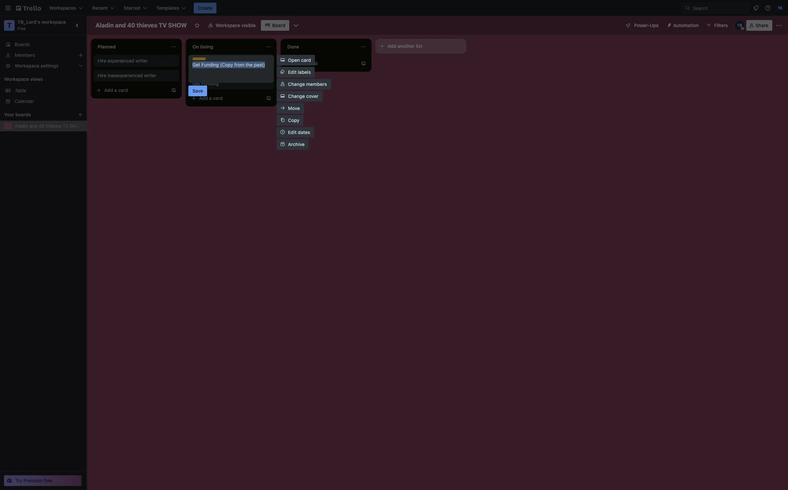 Task type: describe. For each thing, give the bounding box(es) containing it.
add for right create from template… image's add a card button
[[294, 61, 303, 66]]

workspace
[[42, 19, 66, 25]]

calendar link
[[15, 98, 83, 105]]

0 horizontal spatial tv
[[63, 123, 69, 129]]

0 horizontal spatial aladin
[[15, 123, 28, 129]]

change for change cover
[[288, 93, 305, 99]]

open
[[288, 57, 300, 63]]

edit labels button
[[277, 67, 315, 78]]

save button
[[189, 86, 207, 96]]

hire experienced writer link
[[98, 58, 175, 64]]

automation
[[674, 22, 699, 28]]

add a card button for the left create from template… image
[[189, 93, 264, 104]]

get for get funding (copy from the past)
[[193, 62, 200, 68]]

table
[[15, 88, 26, 93]]

workspace visible button
[[204, 20, 260, 31]]

past)
[[254, 62, 265, 68]]

Board name text field
[[92, 20, 190, 31]]

power-ups
[[635, 22, 659, 28]]

hire for hire inexexperienced writer
[[98, 73, 106, 78]]

add a card for add a card button associated with the left create from template… image
[[199, 95, 223, 101]]

hire inexexperienced writer link
[[98, 72, 175, 79]]

0 horizontal spatial create from template… image
[[266, 96, 272, 101]]

your boards with 1 items element
[[4, 111, 68, 119]]

tb_lord's workspace free
[[17, 19, 66, 31]]

workspace for workspace views
[[4, 76, 29, 82]]

1 vertical spatial thieves
[[46, 123, 61, 129]]

a for right create from template… image's add a card button
[[304, 61, 307, 66]]

funding for get funding (copy from the past)
[[202, 62, 219, 68]]

try premium free button
[[4, 476, 82, 486]]

open card link
[[277, 55, 315, 66]]

from
[[234, 62, 245, 68]]

your
[[4, 112, 14, 117]]

add a card for create from template… icon add a card button
[[104, 87, 128, 93]]

a for add a card button associated with the left create from template… image
[[209, 95, 212, 101]]

labels
[[298, 69, 311, 75]]

0 notifications image
[[753, 4, 761, 12]]

sm image
[[665, 20, 674, 29]]

add for create from template… icon add a card button
[[104, 87, 113, 93]]

filters button
[[705, 20, 731, 31]]

get funding
[[193, 81, 219, 86]]

(copy
[[220, 62, 233, 68]]

tyler black (tylerblack44) image
[[777, 4, 785, 12]]

hire for hire experienced writer
[[98, 58, 106, 64]]

tb_lord's
[[17, 19, 40, 25]]

primary element
[[0, 0, 789, 16]]

writer for hire inexexperienced writer
[[144, 73, 157, 78]]

add for add another list button
[[388, 43, 397, 49]]

create
[[198, 5, 213, 11]]

Get Funding (Copy from the past) text field
[[193, 62, 270, 80]]

free
[[17, 26, 26, 31]]

try
[[15, 478, 22, 484]]

add another list
[[388, 43, 423, 49]]

edit for edit labels
[[288, 69, 297, 75]]

add a card for right create from template… image's add a card button
[[294, 61, 318, 66]]

thieves inside board name text box
[[137, 22, 158, 29]]

hire experienced writer
[[98, 58, 148, 64]]

40 inside board name text box
[[127, 22, 135, 29]]

boards
[[15, 41, 30, 47]]

hire inexexperienced writer
[[98, 73, 157, 78]]

your boards
[[4, 112, 31, 117]]

add another list button
[[376, 39, 467, 54]]

members
[[15, 52, 35, 58]]

create button
[[194, 3, 217, 13]]

premium
[[23, 478, 43, 484]]

visible
[[242, 22, 256, 28]]

table link
[[15, 87, 83, 94]]

edit labels
[[288, 69, 311, 75]]

get funding (copy from the past) link
[[193, 62, 270, 68]]

edit for edit dates
[[288, 129, 297, 135]]

customize views image
[[293, 22, 300, 29]]

free
[[44, 478, 52, 484]]

t link
[[4, 20, 15, 31]]

the
[[246, 62, 253, 68]]

copy
[[288, 117, 300, 123]]

tb_lord (tylerblack44) image
[[736, 21, 745, 30]]

open information menu image
[[765, 5, 772, 11]]

1 horizontal spatial create from template… image
[[361, 61, 366, 66]]

add a card button for create from template… icon
[[94, 85, 169, 96]]



Task type: vqa. For each thing, say whether or not it's contained in the screenshot.
the topmost new
no



Task type: locate. For each thing, give the bounding box(es) containing it.
0 horizontal spatial workspace
[[4, 76, 29, 82]]

copy button
[[277, 115, 304, 126]]

tv inside board name text box
[[159, 22, 167, 29]]

1 edit from the top
[[288, 69, 297, 75]]

try premium free
[[15, 478, 52, 484]]

1 horizontal spatial a
[[209, 95, 212, 101]]

add a card up labels
[[294, 61, 318, 66]]

1 vertical spatial a
[[114, 87, 117, 93]]

change inside change cover "button"
[[288, 93, 305, 99]]

0 vertical spatial show
[[168, 22, 187, 29]]

0 horizontal spatial add a card button
[[94, 85, 169, 96]]

1 vertical spatial get
[[193, 81, 200, 86]]

card for add a card button associated with the left create from template… image
[[213, 95, 223, 101]]

get funding (copy from the past)
[[193, 62, 265, 68]]

color: yellow, title: "less than $25m" element for get funding
[[193, 76, 206, 79]]

2 edit from the top
[[288, 129, 297, 135]]

a
[[304, 61, 307, 66], [114, 87, 117, 93], [209, 95, 212, 101]]

board
[[273, 22, 286, 28]]

1 horizontal spatial thieves
[[137, 22, 158, 29]]

card
[[301, 57, 311, 63], [308, 61, 318, 66], [118, 87, 128, 93], [213, 95, 223, 101]]

add a card button down get funding link
[[189, 93, 264, 104]]

automation button
[[665, 20, 703, 31]]

workspace for workspace visible
[[216, 22, 240, 28]]

and
[[115, 22, 126, 29], [29, 123, 37, 129]]

1 vertical spatial writer
[[144, 73, 157, 78]]

0 vertical spatial 40
[[127, 22, 135, 29]]

2 horizontal spatial add a card button
[[284, 58, 358, 69]]

0 vertical spatial tv
[[159, 22, 167, 29]]

0 horizontal spatial 40
[[39, 123, 45, 129]]

card down 'inexexperienced'
[[118, 87, 128, 93]]

add up edit labels
[[294, 61, 303, 66]]

archive button
[[277, 139, 309, 150]]

change cover button
[[277, 91, 323, 102]]

a for create from template… icon add a card button
[[114, 87, 117, 93]]

2 vertical spatial add a card
[[199, 95, 223, 101]]

2 change from the top
[[288, 93, 305, 99]]

2 horizontal spatial a
[[304, 61, 307, 66]]

get up save
[[193, 81, 200, 86]]

change cover
[[288, 93, 319, 99]]

workspace inside workspace visible button
[[216, 22, 240, 28]]

0 vertical spatial hire
[[98, 58, 106, 64]]

0 horizontal spatial aladin and 40 thieves tv show
[[15, 123, 84, 129]]

1 horizontal spatial tv
[[159, 22, 167, 29]]

members
[[306, 81, 327, 87]]

0 vertical spatial change
[[288, 81, 305, 87]]

funding up save
[[202, 81, 219, 86]]

1 horizontal spatial and
[[115, 22, 126, 29]]

writer for hire experienced writer
[[136, 58, 148, 64]]

writer down hire experienced writer link
[[144, 73, 157, 78]]

add for add a card button associated with the left create from template… image
[[199, 95, 208, 101]]

aladin and 40 thieves tv show link
[[15, 123, 84, 129]]

add inside add another list button
[[388, 43, 397, 49]]

hire left 'inexexperienced'
[[98, 73, 106, 78]]

card for right create from template… image's add a card button
[[308, 61, 318, 66]]

1 vertical spatial aladin and 40 thieves tv show
[[15, 123, 84, 129]]

get
[[193, 62, 200, 68], [193, 81, 200, 86]]

get up the get funding
[[193, 62, 200, 68]]

add a card down 'inexexperienced'
[[104, 87, 128, 93]]

power-
[[635, 22, 650, 28]]

change down edit labels button
[[288, 81, 305, 87]]

add a card down save
[[199, 95, 223, 101]]

40
[[127, 22, 135, 29], [39, 123, 45, 129]]

1 vertical spatial change
[[288, 93, 305, 99]]

thieves
[[137, 22, 158, 29], [46, 123, 61, 129]]

hire
[[98, 58, 106, 64], [98, 73, 106, 78]]

show down add board icon
[[70, 123, 84, 129]]

card right open
[[301, 57, 311, 63]]

aladin and 40 thieves tv show
[[96, 22, 187, 29], [15, 123, 84, 129]]

2 funding from the top
[[202, 81, 219, 86]]

1 vertical spatial edit
[[288, 129, 297, 135]]

aladin and 40 thieves tv show inside board name text box
[[96, 22, 187, 29]]

save
[[193, 88, 203, 94]]

color: yellow, title: "less than $25m" element for get funding (copy from the past)
[[193, 58, 206, 60]]

change up move
[[288, 93, 305, 99]]

1 vertical spatial show
[[70, 123, 84, 129]]

a right save button
[[209, 95, 212, 101]]

views
[[30, 76, 43, 82]]

card down the get funding
[[213, 95, 223, 101]]

1 horizontal spatial aladin and 40 thieves tv show
[[96, 22, 187, 29]]

add a card button for right create from template… image
[[284, 58, 358, 69]]

1 vertical spatial 40
[[39, 123, 45, 129]]

1 horizontal spatial show
[[168, 22, 187, 29]]

members link
[[0, 50, 87, 61]]

1 vertical spatial and
[[29, 123, 37, 129]]

edit left labels
[[288, 69, 297, 75]]

change
[[288, 81, 305, 87], [288, 93, 305, 99]]

0 vertical spatial aladin and 40 thieves tv show
[[96, 22, 187, 29]]

0 horizontal spatial add a card
[[104, 87, 128, 93]]

Search field
[[691, 3, 750, 13]]

1 vertical spatial tv
[[63, 123, 69, 129]]

workspace visible
[[216, 22, 256, 28]]

edit dates
[[288, 129, 310, 135]]

dates
[[298, 129, 310, 135]]

1 horizontal spatial workspace
[[216, 22, 240, 28]]

aladin inside board name text box
[[96, 22, 114, 29]]

workspace left the visible
[[216, 22, 240, 28]]

1 get from the top
[[193, 62, 200, 68]]

change for change members
[[288, 81, 305, 87]]

create from template… image
[[171, 88, 177, 93]]

1 change from the top
[[288, 81, 305, 87]]

writer
[[136, 58, 148, 64], [144, 73, 157, 78]]

move button
[[277, 103, 304, 114]]

1 vertical spatial create from template… image
[[266, 96, 272, 101]]

power-ups button
[[621, 20, 663, 31]]

0 vertical spatial add a card
[[294, 61, 318, 66]]

star or unstar board image
[[194, 23, 200, 28]]

workspace up table
[[4, 76, 29, 82]]

workspace views
[[4, 76, 43, 82]]

add board image
[[78, 112, 83, 117]]

0 vertical spatial workspace
[[216, 22, 240, 28]]

funding left (copy
[[202, 62, 219, 68]]

move
[[288, 105, 300, 111]]

show
[[168, 22, 187, 29], [70, 123, 84, 129]]

hire left experienced
[[98, 58, 106, 64]]

add down 'inexexperienced'
[[104, 87, 113, 93]]

edit
[[288, 69, 297, 75], [288, 129, 297, 135]]

change inside change members button
[[288, 81, 305, 87]]

search image
[[686, 5, 691, 11]]

get for get funding
[[193, 81, 200, 86]]

1 funding from the top
[[202, 62, 219, 68]]

show menu image
[[776, 22, 783, 29]]

list
[[416, 43, 423, 49]]

change members
[[288, 81, 327, 87]]

show inside board name text box
[[168, 22, 187, 29]]

0 vertical spatial get
[[193, 62, 200, 68]]

a down 'inexexperienced'
[[114, 87, 117, 93]]

edit card image
[[266, 58, 271, 63]]

1 vertical spatial funding
[[202, 81, 219, 86]]

0 horizontal spatial show
[[70, 123, 84, 129]]

add a card button
[[284, 58, 358, 69], [94, 85, 169, 96], [189, 93, 264, 104]]

0 vertical spatial create from template… image
[[361, 61, 366, 66]]

writer up hire inexexperienced writer link
[[136, 58, 148, 64]]

calendar
[[15, 98, 34, 104]]

workspace
[[216, 22, 240, 28], [4, 76, 29, 82]]

1 vertical spatial add a card
[[104, 87, 128, 93]]

cover
[[306, 93, 319, 99]]

edit left dates
[[288, 129, 297, 135]]

0 vertical spatial aladin
[[96, 22, 114, 29]]

0 horizontal spatial a
[[114, 87, 117, 93]]

funding
[[202, 62, 219, 68], [202, 81, 219, 86]]

t
[[7, 21, 11, 29]]

aladin
[[96, 22, 114, 29], [15, 123, 28, 129]]

1 hire from the top
[[98, 58, 106, 64]]

tv
[[159, 22, 167, 29], [63, 123, 69, 129]]

1 vertical spatial aladin
[[15, 123, 28, 129]]

add a card button down "hire inexexperienced writer" at the top left of the page
[[94, 85, 169, 96]]

share button
[[747, 20, 773, 31]]

experienced
[[108, 58, 134, 64]]

get funding link
[[193, 80, 270, 87]]

add a card button up labels
[[284, 58, 358, 69]]

a up labels
[[304, 61, 307, 66]]

0 vertical spatial edit
[[288, 69, 297, 75]]

filters
[[715, 22, 729, 28]]

tb_lord's workspace link
[[17, 19, 66, 25]]

0 vertical spatial a
[[304, 61, 307, 66]]

add
[[388, 43, 397, 49], [294, 61, 303, 66], [104, 87, 113, 93], [199, 95, 208, 101]]

1 horizontal spatial add a card
[[199, 95, 223, 101]]

2 horizontal spatial add a card
[[294, 61, 318, 66]]

card up labels
[[308, 61, 318, 66]]

archive
[[288, 141, 305, 147]]

funding for get funding
[[202, 81, 219, 86]]

0 vertical spatial and
[[115, 22, 126, 29]]

and inside board name text box
[[115, 22, 126, 29]]

share
[[756, 22, 769, 28]]

add a card
[[294, 61, 318, 66], [104, 87, 128, 93], [199, 95, 223, 101]]

1 vertical spatial hire
[[98, 73, 106, 78]]

0 vertical spatial writer
[[136, 58, 148, 64]]

board link
[[261, 20, 290, 31]]

color: yellow, title: "less than $25m" element
[[193, 58, 206, 60], [193, 58, 206, 60], [193, 76, 206, 79]]

2 vertical spatial a
[[209, 95, 212, 101]]

0 horizontal spatial and
[[29, 123, 37, 129]]

1 vertical spatial workspace
[[4, 76, 29, 82]]

boards
[[15, 112, 31, 117]]

change members button
[[277, 79, 331, 90]]

add down save
[[199, 95, 208, 101]]

1 horizontal spatial aladin
[[96, 22, 114, 29]]

0 vertical spatial funding
[[202, 62, 219, 68]]

open card
[[288, 57, 311, 63]]

another
[[398, 43, 415, 49]]

1 horizontal spatial add a card button
[[189, 93, 264, 104]]

1 horizontal spatial 40
[[127, 22, 135, 29]]

2 hire from the top
[[98, 73, 106, 78]]

0 horizontal spatial thieves
[[46, 123, 61, 129]]

create from template… image
[[361, 61, 366, 66], [266, 96, 272, 101]]

2 get from the top
[[193, 81, 200, 86]]

boards link
[[0, 39, 87, 50]]

0 vertical spatial thieves
[[137, 22, 158, 29]]

edit dates button
[[277, 127, 314, 138]]

inexexperienced
[[108, 73, 143, 78]]

card for create from template… icon add a card button
[[118, 87, 128, 93]]

add left another
[[388, 43, 397, 49]]

ups
[[650, 22, 659, 28]]

show left star or unstar board icon
[[168, 22, 187, 29]]



